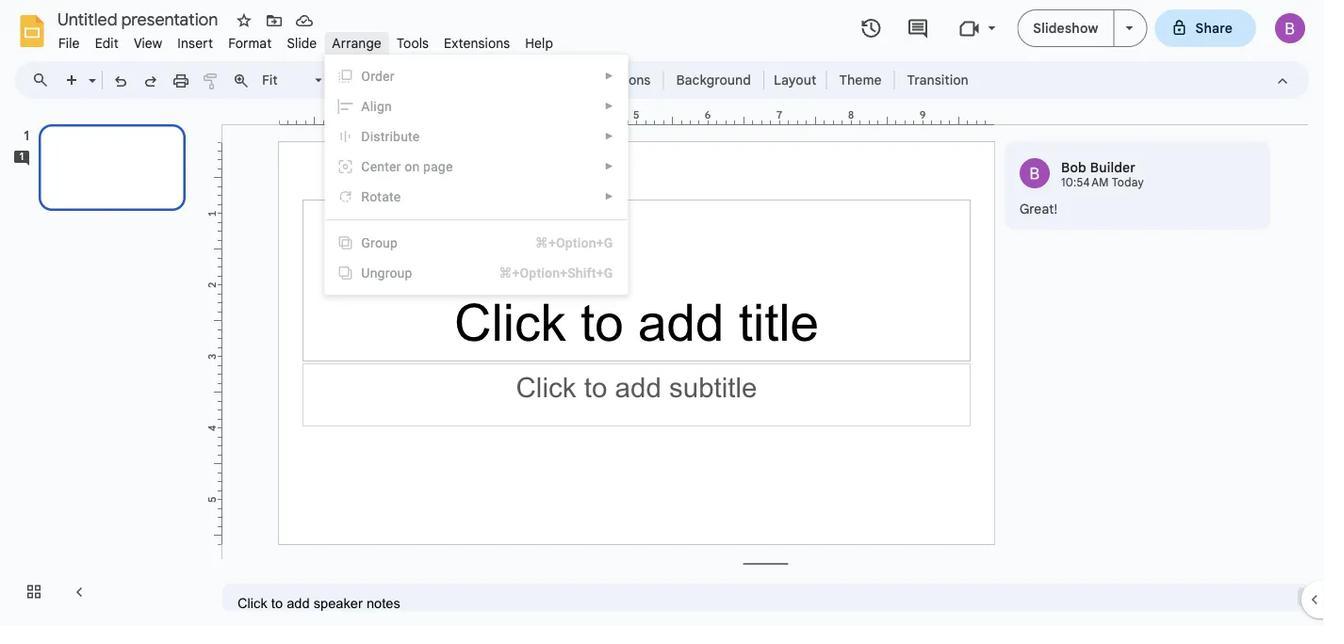 Task type: vqa. For each thing, say whether or not it's contained in the screenshot.
C ENTER ON PAGE
yes



Task type: describe. For each thing, give the bounding box(es) containing it.
format options
[[557, 72, 651, 88]]

roup
[[371, 235, 398, 251]]

background
[[676, 72, 751, 88]]

slideshow button
[[1018, 9, 1115, 47]]

menu item containing u
[[326, 258, 627, 288]]

c enter on page
[[361, 159, 453, 174]]

⌘+option+g element
[[513, 234, 613, 253]]

layout
[[774, 72, 817, 88]]

menu item containing d
[[326, 122, 627, 152]]

tools
[[397, 35, 429, 51]]

share button
[[1155, 9, 1257, 47]]

group g element
[[361, 235, 404, 251]]

extensions menu item
[[437, 32, 518, 54]]

bob builder image
[[1020, 158, 1050, 189]]

r
[[361, 189, 370, 205]]

slideshow
[[1034, 20, 1099, 36]]

extensions
[[444, 35, 510, 51]]

a lign
[[361, 99, 392, 114]]

transition
[[907, 72, 969, 88]]

otate
[[370, 189, 401, 205]]

rder
[[371, 68, 395, 84]]

g roup
[[361, 235, 398, 251]]

menu bar banner
[[0, 0, 1325, 627]]

ngroup
[[370, 265, 413, 281]]

o
[[361, 68, 371, 84]]

edit menu item
[[87, 32, 126, 54]]

g
[[361, 235, 371, 251]]

options
[[605, 72, 651, 88]]

a
[[361, 99, 370, 114]]

start slideshow (⌘+enter) image
[[1126, 26, 1134, 30]]

align a element
[[361, 99, 398, 114]]

format options button
[[549, 66, 659, 94]]

arrange menu item
[[325, 32, 389, 54]]

theme
[[839, 72, 882, 88]]

help
[[525, 35, 553, 51]]

c
[[361, 159, 370, 174]]

⌘+option+shift+g
[[499, 265, 613, 281]]

► for enter on page
[[605, 161, 614, 172]]

lign
[[370, 99, 392, 114]]

r otate
[[361, 189, 401, 205]]

ungroup u element
[[361, 265, 418, 281]]

format for format options
[[557, 72, 601, 88]]

format for format
[[228, 35, 272, 51]]

o rder
[[361, 68, 395, 84]]

center on page c element
[[361, 159, 459, 174]]

view menu item
[[126, 32, 170, 54]]

rotate r element
[[361, 189, 407, 205]]

Zoom text field
[[259, 67, 312, 93]]

theme button
[[831, 66, 890, 94]]

distribute d element
[[361, 129, 426, 144]]

u ngroup
[[361, 265, 413, 281]]

⌘+option+g
[[535, 235, 613, 251]]



Task type: locate. For each thing, give the bounding box(es) containing it.
format inside button
[[557, 72, 601, 88]]

u
[[361, 265, 370, 281]]

format left options
[[557, 72, 601, 88]]

2 menu item from the top
[[326, 91, 627, 122]]

► for lign
[[605, 101, 614, 112]]

menu
[[325, 55, 628, 295]]

menu item containing o
[[326, 61, 627, 91]]

background button
[[668, 66, 760, 94]]

menu item containing c
[[326, 152, 627, 182]]

new slide with layout image
[[84, 68, 96, 74]]

menu containing o
[[325, 55, 628, 295]]

►
[[605, 71, 614, 82], [605, 101, 614, 112], [605, 131, 614, 142], [605, 161, 614, 172], [605, 191, 614, 202]]

page
[[423, 159, 453, 174]]

navigation
[[0, 107, 207, 627]]

menu bar containing file
[[51, 25, 561, 56]]

help menu item
[[518, 32, 561, 54]]

menu bar
[[51, 25, 561, 56]]

1 horizontal spatial format
[[557, 72, 601, 88]]

main toolbar
[[56, 66, 978, 95]]

bob builder 10:54 am today
[[1062, 159, 1144, 190]]

d istribute
[[361, 129, 420, 144]]

⌘+option+shift+g element
[[476, 264, 613, 283]]

d
[[361, 129, 370, 144]]

3 menu item from the top
[[326, 122, 627, 152]]

menu inside application
[[325, 55, 628, 295]]

Star checkbox
[[231, 8, 257, 34]]

list containing bob builder
[[1005, 141, 1271, 230]]

slide
[[287, 35, 317, 51]]

Menus field
[[24, 67, 65, 93]]

2 ► from the top
[[605, 101, 614, 112]]

format inside menu item
[[228, 35, 272, 51]]

insert menu item
[[170, 32, 221, 54]]

enter
[[370, 159, 401, 174]]

bob
[[1062, 159, 1087, 176]]

1 ► from the top
[[605, 71, 614, 82]]

layout button
[[768, 66, 822, 94]]

menu item containing r
[[326, 182, 627, 212]]

► for rder
[[605, 71, 614, 82]]

Zoom field
[[256, 67, 331, 95]]

6 menu item from the top
[[326, 228, 627, 258]]

tools menu item
[[389, 32, 437, 54]]

builder
[[1090, 159, 1136, 176]]

Rename text field
[[51, 8, 229, 30]]

order o element
[[361, 68, 400, 84]]

5 ► from the top
[[605, 191, 614, 202]]

share
[[1196, 20, 1233, 36]]

7 menu item from the top
[[326, 258, 627, 288]]

1 vertical spatial format
[[557, 72, 601, 88]]

application containing slideshow
[[0, 0, 1325, 627]]

format menu item
[[221, 32, 279, 54]]

on
[[405, 159, 420, 174]]

insert
[[178, 35, 213, 51]]

10:54 am
[[1062, 176, 1109, 190]]

► for otate
[[605, 191, 614, 202]]

1 menu item from the top
[[326, 61, 627, 91]]

► for istribute
[[605, 131, 614, 142]]

format down star option
[[228, 35, 272, 51]]

menu item containing g
[[326, 228, 627, 258]]

slide menu item
[[279, 32, 325, 54]]

3 ► from the top
[[605, 131, 614, 142]]

menu item
[[326, 61, 627, 91], [326, 91, 627, 122], [326, 122, 627, 152], [326, 152, 627, 182], [326, 182, 627, 212], [326, 228, 627, 258], [326, 258, 627, 288]]

0 vertical spatial format
[[228, 35, 272, 51]]

view
[[134, 35, 162, 51]]

file
[[58, 35, 80, 51]]

5 menu item from the top
[[326, 182, 627, 212]]

menu bar inside menu bar banner
[[51, 25, 561, 56]]

transition button
[[899, 66, 977, 94]]

list
[[1005, 141, 1271, 230]]

application
[[0, 0, 1325, 627]]

arrange
[[332, 35, 382, 51]]

4 menu item from the top
[[326, 152, 627, 182]]

today
[[1112, 176, 1144, 190]]

list inside application
[[1005, 141, 1271, 230]]

4 ► from the top
[[605, 161, 614, 172]]

istribute
[[370, 129, 420, 144]]

file menu item
[[51, 32, 87, 54]]

format
[[228, 35, 272, 51], [557, 72, 601, 88]]

menu item containing a
[[326, 91, 627, 122]]

edit
[[95, 35, 119, 51]]

0 horizontal spatial format
[[228, 35, 272, 51]]

great!
[[1020, 201, 1058, 217]]



